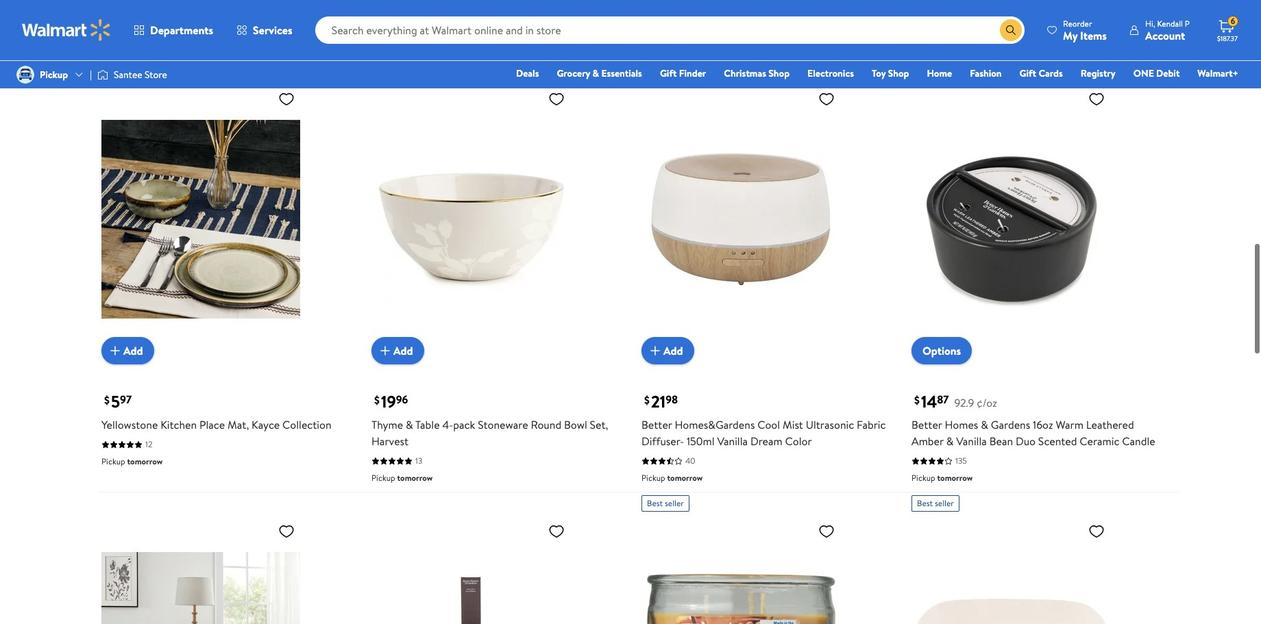 Task type: vqa. For each thing, say whether or not it's contained in the screenshot.


Task type: locate. For each thing, give the bounding box(es) containing it.
add
[[123, 343, 143, 358], [394, 343, 413, 358], [664, 343, 683, 358]]

mat,
[[228, 418, 249, 433]]

1 add to cart image from the left
[[107, 343, 123, 359]]

fabric right square
[[294, 0, 323, 0]]

vanilla up '135'
[[957, 434, 987, 449]]

add to cart image up 19
[[377, 343, 394, 359]]

kitchen
[[1004, 0, 1041, 0], [161, 418, 197, 433]]

set, inside thyme & table 4-pack stoneware round bowl set, harvest
[[590, 418, 608, 433]]

dream
[[751, 434, 783, 449]]

add to cart image up 97
[[107, 343, 123, 359]]

best down diffuser-
[[647, 498, 663, 509]]

pickup left the |
[[40, 68, 68, 82]]

$ left 21
[[644, 393, 650, 408]]

gift finder link
[[654, 66, 713, 81]]

better up diffuser-
[[642, 418, 672, 433]]

0 horizontal spatial vanilla
[[717, 434, 748, 449]]

fabric right ultrasonic
[[857, 418, 886, 433]]

gift
[[660, 67, 677, 80], [1020, 67, 1037, 80]]

one debit link
[[1128, 66, 1186, 81]]

table left 4-
[[415, 418, 440, 433]]

tomorrow down 13
[[397, 472, 433, 484]]

$ inside $ 21 98
[[644, 393, 650, 408]]

kayce
[[252, 418, 280, 433]]

$ inside $ 19 96
[[374, 393, 380, 408]]

pickup tomorrow down '135'
[[912, 472, 973, 484]]

fashion link
[[964, 66, 1008, 81]]

homes up lavender,
[[675, 0, 708, 0]]

shop for christmas shop
[[769, 67, 790, 80]]

& right 'amber'
[[947, 434, 954, 449]]

1 vertical spatial table
[[415, 418, 440, 433]]

2 shop from the left
[[888, 67, 909, 80]]

15
[[145, 23, 153, 34]]

1 add from the left
[[123, 343, 143, 358]]

christmas shop
[[724, 67, 790, 80]]

0 vertical spatial kitchen
[[1004, 0, 1041, 0]]

p
[[1185, 17, 1190, 29]]

home
[[927, 67, 952, 80]]

table
[[1043, 0, 1067, 0], [415, 418, 440, 433]]

best seller
[[647, 498, 684, 509], [917, 498, 954, 509]]

seller down diffuser-
[[665, 498, 684, 509]]

1 horizontal spatial best seller
[[917, 498, 954, 509]]

santee store
[[114, 68, 167, 82]]

2 add from the left
[[394, 343, 413, 358]]

kitchen up search icon
[[1004, 0, 1041, 0]]

$ left "5"
[[104, 393, 110, 408]]

1 x from the left
[[219, 1, 224, 17]]

pack inside better homes & gardens 100% pure essential oils: lavender, peppermint, & lemon, 3 pack x 15ml
[[807, 1, 829, 17]]

1 horizontal spatial fabric
[[857, 418, 886, 433]]

yellowstone kitchen place mat, kayce collection image
[[101, 85, 300, 354]]

add for 5
[[123, 343, 143, 358]]

one debit
[[1134, 67, 1180, 80]]

add to favorites list, mainstays mulled cider scented 3-wick glass jar candle, 11.5 oz. image
[[819, 523, 835, 540]]

set, for bowl
[[590, 418, 608, 433]]

$ for 21
[[644, 393, 650, 408]]

1 $ from the left
[[104, 393, 110, 408]]

pack right 3
[[807, 1, 829, 17]]

gardens up the peppermint,
[[721, 0, 760, 0]]

table up reorder at top right
[[1043, 0, 1067, 0]]

duo
[[1016, 434, 1036, 449]]

1 horizontal spatial homes
[[675, 0, 708, 0]]

hi, kendall p account
[[1146, 17, 1190, 43]]

$ for 19
[[374, 393, 380, 408]]

1 vertical spatial collection
[[283, 418, 332, 433]]

2 pack from the left
[[807, 1, 829, 17]]

homes inside better homes & garden monday square fabric napkin set, beige, 20"w x 20"l, 4 pieces
[[135, 0, 168, 0]]

1 vanilla from the left
[[717, 434, 748, 449]]

gift for gift cards
[[1020, 67, 1037, 80]]

87
[[937, 393, 949, 408]]

1 vertical spatial fabric
[[857, 418, 886, 433]]

1 gift from the left
[[660, 67, 677, 80]]

fabric
[[294, 0, 323, 0], [857, 418, 886, 433]]

better inside better homes & garden monday square fabric napkin set, beige, 20"w x 20"l, 4 pieces
[[101, 0, 132, 0]]

0 horizontal spatial add to cart image
[[107, 343, 123, 359]]

grocery
[[557, 67, 590, 80]]

deals
[[516, 67, 539, 80]]

add to favorites list, better homes & gardens transitional 60" turned wood floor lamp with bulb, brown, adult image
[[278, 523, 295, 540]]

0 horizontal spatial gardens
[[721, 0, 760, 0]]

4
[[254, 1, 260, 17]]

0 horizontal spatial round
[[531, 418, 562, 433]]

add up 98 at the bottom right of the page
[[664, 343, 683, 358]]

garden
[[181, 0, 216, 0]]

thyme
[[372, 418, 403, 433]]

set, inside better homes & garden monday square fabric napkin set, beige, 20"w x 20"l, 4 pieces
[[137, 1, 156, 17]]

1 horizontal spatial table
[[1043, 0, 1067, 0]]

2 seller from the left
[[935, 498, 954, 509]]

thyme & table 4-pack stoneware round bowl set, harvest
[[372, 418, 608, 449]]

$ for 5
[[104, 393, 110, 408]]

0 horizontal spatial fabric
[[294, 0, 323, 0]]

account
[[1146, 28, 1186, 43]]

better for better homes&gardens cool mist ultrasonic fabric diffuser- 150ml  vanilla dream color
[[642, 418, 672, 433]]

collection up home link
[[912, 1, 961, 17]]

2 horizontal spatial add
[[664, 343, 683, 358]]

2 best seller from the left
[[917, 498, 954, 509]]

 image
[[16, 66, 34, 84]]

seller down 'amber'
[[935, 498, 954, 509]]

better inside better homes&gardens cool mist ultrasonic fabric diffuser- 150ml  vanilla dream color
[[642, 418, 672, 433]]

2 best from the left
[[917, 498, 933, 509]]

2 $ from the left
[[374, 393, 380, 408]]

0 horizontal spatial seller
[[665, 498, 684, 509]]

& left the lemon,
[[751, 1, 758, 17]]

0 horizontal spatial pack
[[523, 1, 545, 17]]

1 seller from the left
[[665, 498, 684, 509]]

yellowstone for yellowstone round kitchen table placemat, beth collection
[[912, 0, 968, 0]]

search icon image
[[1006, 25, 1017, 36]]

yellowstone kitchen place mat, kayce collection
[[101, 418, 332, 433]]

ultrasonic
[[806, 418, 854, 433]]

x left "20"l,"
[[219, 1, 224, 17]]

1 horizontal spatial gardens
[[991, 418, 1031, 433]]

add for 19
[[394, 343, 413, 358]]

1 horizontal spatial seller
[[935, 498, 954, 509]]

1 vertical spatial yellowstone
[[101, 418, 158, 433]]

2 vanilla from the left
[[957, 434, 987, 449]]

gift cards link
[[1014, 66, 1069, 81]]

tomorrow down 27
[[397, 40, 433, 51]]

gift left finder
[[660, 67, 677, 80]]

1 horizontal spatial shop
[[888, 67, 909, 80]]

departments
[[150, 23, 213, 38]]

diffuser-
[[642, 434, 684, 449]]

1 pack from the left
[[523, 1, 545, 17]]

0 horizontal spatial gift
[[660, 67, 677, 80]]

0 horizontal spatial homes
[[135, 0, 168, 0]]

stoneware
[[478, 418, 528, 433]]

beth
[[1119, 0, 1142, 0]]

add button up 96
[[372, 337, 424, 365]]

kitchen inside yellowstone round kitchen table placemat, beth collection
[[1004, 0, 1041, 0]]

0 vertical spatial gardens
[[721, 0, 760, 0]]

square,
[[460, 1, 496, 17]]

1 vertical spatial set,
[[590, 418, 608, 433]]

tomorrow down 15
[[127, 40, 163, 51]]

0 horizontal spatial best seller
[[647, 498, 684, 509]]

0 horizontal spatial set,
[[137, 1, 156, 17]]

0 vertical spatial fabric
[[294, 0, 323, 0]]

add to cart image for 5
[[107, 343, 123, 359]]

$ inside $ 5 97
[[104, 393, 110, 408]]

best for 'mainstays - cream square plastic bowl, 45-ounce' image
[[917, 498, 933, 509]]

1 best from the left
[[647, 498, 663, 509]]

1 horizontal spatial yellowstone
[[912, 0, 968, 0]]

3 add button from the left
[[642, 337, 694, 365]]

& inside better homes & garden monday square fabric napkin set, beige, 20"w x 20"l, 4 pieces
[[171, 0, 178, 0]]

homes down 92.9
[[945, 418, 979, 433]]

1 vertical spatial gardens
[[991, 418, 1031, 433]]

gardens up bean
[[991, 418, 1031, 433]]

3 add from the left
[[664, 343, 683, 358]]

1 vertical spatial round
[[531, 418, 562, 433]]

homes
[[135, 0, 168, 0], [675, 0, 708, 0], [945, 418, 979, 433]]

vanilla down homes&gardens
[[717, 434, 748, 449]]

add up 96
[[394, 343, 413, 358]]

better up lavender,
[[642, 0, 672, 0]]

homes inside better homes & gardens 100% pure essential oils: lavender, peppermint, & lemon, 3 pack x 15ml
[[675, 0, 708, 0]]

electronics link
[[802, 66, 860, 81]]

3 $ from the left
[[644, 393, 650, 408]]

2 horizontal spatial add button
[[642, 337, 694, 365]]

92.9
[[955, 396, 974, 411]]

$ left 14
[[915, 393, 920, 408]]

0 horizontal spatial add
[[123, 343, 143, 358]]

walmart+ link
[[1192, 66, 1245, 81]]

placemat,
[[1070, 0, 1116, 0]]

0 horizontal spatial x
[[219, 1, 224, 17]]

2 gift from the left
[[1020, 67, 1037, 80]]

0 vertical spatial round
[[971, 0, 1002, 0]]

diamond
[[541, 0, 584, 0]]

best seller down 'amber'
[[917, 498, 954, 509]]

0 horizontal spatial best
[[647, 498, 663, 509]]

0 horizontal spatial yellowstone
[[101, 418, 158, 433]]

grocery & essentials link
[[551, 66, 649, 81]]

better for better homes & garden monday square fabric napkin set, beige, 20"w x 20"l, 4 pieces
[[101, 0, 132, 0]]

items
[[1081, 28, 1107, 43]]

1 horizontal spatial best
[[917, 498, 933, 509]]

1 horizontal spatial add to cart image
[[377, 343, 394, 359]]

tomorrow up home
[[938, 40, 973, 51]]

pack
[[453, 418, 475, 433]]

amber
[[912, 434, 944, 449]]

14
[[921, 390, 937, 413]]

decorative
[[421, 0, 473, 0]]

& inside thyme & table 4-pack stoneware round bowl set, harvest
[[406, 418, 413, 433]]

0 horizontal spatial add button
[[101, 337, 154, 365]]

grocery & essentials
[[557, 67, 642, 80]]

& up beige, at the top left of page
[[171, 0, 178, 0]]

shop for toy shop
[[888, 67, 909, 80]]

best seller for mainstays mulled cider scented 3-wick glass jar candle, 11.5 oz. image
[[647, 498, 684, 509]]

1 horizontal spatial gift
[[1020, 67, 1037, 80]]

napkin
[[101, 1, 135, 17]]

better up napkin
[[101, 0, 132, 0]]

0 vertical spatial collection
[[912, 1, 961, 17]]

pickup down lavender,
[[642, 40, 665, 51]]

$ inside the $ 14 87 92.9 ¢/oz better homes & gardens 16oz warm leathered amber & vanilla bean duo scented ceramic candle
[[915, 393, 920, 408]]

1 add button from the left
[[101, 337, 154, 365]]

1 horizontal spatial add
[[394, 343, 413, 358]]

bean
[[990, 434, 1013, 449]]

add up 97
[[123, 343, 143, 358]]

seller for 'mainstays - cream square plastic bowl, 45-ounce' image
[[935, 498, 954, 509]]

pack down the pillow,
[[523, 1, 545, 17]]

round inside yellowstone round kitchen table placemat, beth collection
[[971, 0, 1002, 0]]

kitchen left 'place'
[[161, 418, 197, 433]]

leathered
[[1087, 418, 1134, 433]]

vanilla
[[717, 434, 748, 449], [957, 434, 987, 449]]

fur,
[[396, 1, 414, 17]]

set,
[[137, 1, 156, 17], [590, 418, 608, 433]]

better up 'amber'
[[912, 418, 942, 433]]

1 horizontal spatial x
[[832, 1, 837, 17]]

0 horizontal spatial kitchen
[[161, 418, 197, 433]]

0 horizontal spatial shop
[[769, 67, 790, 80]]

2 add to cart image from the left
[[377, 343, 394, 359]]

1 horizontal spatial round
[[971, 0, 1002, 0]]

pickup
[[101, 40, 125, 51], [372, 40, 395, 51], [642, 40, 665, 51], [912, 40, 936, 51], [40, 68, 68, 82], [101, 456, 125, 468], [372, 472, 395, 484], [642, 472, 665, 484], [912, 472, 936, 484]]

mainstays mulled cider scented 3-wick glass jar candle, 11.5 oz. image
[[642, 518, 841, 625]]

round
[[971, 0, 1002, 0], [531, 418, 562, 433]]

2 add button from the left
[[372, 337, 424, 365]]

1 shop from the left
[[769, 67, 790, 80]]

walmart image
[[22, 19, 111, 41]]

gray,
[[417, 1, 442, 17]]

gift for gift finder
[[660, 67, 677, 80]]

pack
[[523, 1, 545, 17], [807, 1, 829, 17]]

1 vertical spatial kitchen
[[161, 418, 197, 433]]

0 vertical spatial set,
[[137, 1, 156, 17]]

best
[[647, 498, 663, 509], [917, 498, 933, 509]]

add button up 98 at the bottom right of the page
[[642, 337, 694, 365]]

homes&gardens
[[675, 418, 755, 433]]

0 horizontal spatial table
[[415, 418, 440, 433]]

& down ¢/oz
[[981, 418, 989, 433]]

add button
[[101, 337, 154, 365], [372, 337, 424, 365], [642, 337, 694, 365]]

pickup down faux
[[372, 40, 395, 51]]

add to favorites list, better homes & gardens | berry & oak red - reed diffuser 90 ml image
[[548, 523, 565, 540]]

1 horizontal spatial collection
[[912, 1, 961, 17]]

add to cart image
[[107, 343, 123, 359], [377, 343, 394, 359]]

$ left 19
[[374, 393, 380, 408]]

pickup down "5"
[[101, 456, 125, 468]]

add to favorites list, mainstays - cream square plastic bowl, 45-ounce image
[[1089, 523, 1105, 540]]

homes for set,
[[135, 0, 168, 0]]

faux
[[372, 1, 393, 17]]

set, up 15
[[137, 1, 156, 17]]

1 horizontal spatial pack
[[807, 1, 829, 17]]

1 best seller from the left
[[647, 498, 684, 509]]

set, right bowl
[[590, 418, 608, 433]]

2 x from the left
[[832, 1, 837, 17]]

1 horizontal spatial set,
[[590, 418, 608, 433]]

0 vertical spatial table
[[1043, 0, 1067, 0]]

& right thyme
[[406, 418, 413, 433]]

shop right christmas
[[769, 67, 790, 80]]

1 horizontal spatial vanilla
[[957, 434, 987, 449]]

pickup tomorrow up home
[[912, 40, 973, 51]]

pieces
[[263, 1, 293, 17]]

0 horizontal spatial collection
[[283, 418, 332, 433]]

better inside better homes & gardens 100% pure essential oils: lavender, peppermint, & lemon, 3 pack x 15ml
[[642, 0, 672, 0]]

gift left cards on the top of the page
[[1020, 67, 1037, 80]]

add button up 97
[[101, 337, 154, 365]]

x down essential
[[832, 1, 837, 17]]

4-
[[443, 418, 453, 433]]

peppermint,
[[690, 1, 748, 17]]

throw
[[476, 0, 505, 0]]

tomorrow down '135'
[[938, 472, 973, 484]]

add for 21
[[664, 343, 683, 358]]

collection right kayce
[[283, 418, 332, 433]]

gardens
[[721, 0, 760, 0], [991, 418, 1031, 433]]

fabric inside better homes&gardens cool mist ultrasonic fabric diffuser- 150ml  vanilla dream color
[[857, 418, 886, 433]]

& up the peppermint,
[[711, 0, 718, 0]]

1 horizontal spatial kitchen
[[1004, 0, 1041, 0]]

essentials
[[602, 67, 642, 80]]

best seller down diffuser-
[[647, 498, 684, 509]]

shop right toy
[[888, 67, 909, 80]]

place
[[199, 418, 225, 433]]

best down 'amber'
[[917, 498, 933, 509]]

1 horizontal spatial add button
[[372, 337, 424, 365]]

2 horizontal spatial homes
[[945, 418, 979, 433]]

pack inside mainstays decorative throw pillow, diamond cut faux fur, gray, 18" square, 1 per pack
[[523, 1, 545, 17]]

 image
[[97, 68, 108, 82]]

0 vertical spatial yellowstone
[[912, 0, 968, 0]]

4 $ from the left
[[915, 393, 920, 408]]

6 $187.37
[[1218, 15, 1238, 43]]

homes up beige, at the top left of page
[[135, 0, 168, 0]]

yellowstone inside yellowstone round kitchen table placemat, beth collection
[[912, 0, 968, 0]]



Task type: describe. For each thing, give the bounding box(es) containing it.
better inside the $ 14 87 92.9 ¢/oz better homes & gardens 16oz warm leathered amber & vanilla bean duo scented ceramic candle
[[912, 418, 942, 433]]

homes for lavender,
[[675, 0, 708, 0]]

40
[[686, 455, 696, 467]]

toy shop
[[872, 67, 909, 80]]

add to cart image for 19
[[377, 343, 394, 359]]

pickup tomorrow down 13
[[372, 472, 433, 484]]

better homes & gardens | berry & oak red - reed diffuser 90 ml image
[[372, 518, 570, 625]]

pickup tomorrow up gift finder at the right of page
[[642, 40, 703, 51]]

150ml
[[687, 434, 715, 449]]

yellowstone for yellowstone kitchen place mat, kayce collection
[[101, 418, 158, 433]]

Walmart Site-Wide search field
[[315, 16, 1025, 44]]

best seller for 'mainstays - cream square plastic bowl, 45-ounce' image
[[917, 498, 954, 509]]

toy
[[872, 67, 886, 80]]

better homes & gardens 16oz warm leathered amber & vanilla bean duo scented ceramic candle image
[[912, 85, 1111, 354]]

bowl
[[564, 418, 587, 433]]

3
[[798, 1, 804, 17]]

add button for 5
[[101, 337, 154, 365]]

better homes&gardens cool mist ultrasonic fabric diffuser- 150ml  vanilla dream color image
[[642, 85, 841, 354]]

walmart+
[[1198, 67, 1239, 80]]

& right grocery
[[593, 67, 599, 80]]

harvest
[[372, 434, 409, 449]]

yellowstone round kitchen table placemat, beth collection
[[912, 0, 1142, 17]]

pickup tomorrow down 15
[[101, 40, 163, 51]]

services
[[253, 23, 293, 38]]

monday
[[218, 0, 256, 0]]

pillow,
[[508, 0, 538, 0]]

135
[[956, 455, 967, 467]]

santee
[[114, 68, 142, 82]]

19
[[381, 390, 396, 413]]

add to favorites list, better homes & gardens 16oz warm leathered amber & vanilla bean duo scented ceramic candle image
[[1089, 91, 1105, 108]]

options link
[[912, 337, 972, 365]]

vanilla inside better homes&gardens cool mist ultrasonic fabric diffuser- 150ml  vanilla dream color
[[717, 434, 748, 449]]

my
[[1063, 28, 1078, 43]]

seller for mainstays mulled cider scented 3-wick glass jar candle, 11.5 oz. image
[[665, 498, 684, 509]]

better homes & gardens 100% pure essential oils: lavender, peppermint, & lemon, 3 pack x 15ml
[[642, 0, 880, 17]]

add to favorites list, better homes&gardens cool mist ultrasonic fabric diffuser- 150ml  vanilla dream color image
[[819, 91, 835, 108]]

lemon,
[[761, 1, 795, 17]]

home link
[[921, 66, 959, 81]]

warm
[[1056, 418, 1084, 433]]

one
[[1134, 67, 1154, 80]]

fabric inside better homes & garden monday square fabric napkin set, beige, 20"w x 20"l, 4 pieces
[[294, 0, 323, 0]]

add button for 21
[[642, 337, 694, 365]]

reorder my items
[[1063, 17, 1107, 43]]

pickup down harvest in the bottom left of the page
[[372, 472, 395, 484]]

16oz
[[1033, 418, 1053, 433]]

20"w
[[190, 1, 216, 17]]

per
[[504, 1, 520, 17]]

better homes&gardens cool mist ultrasonic fabric diffuser- 150ml  vanilla dream color
[[642, 418, 886, 449]]

better homes & gardens transitional 60" turned wood floor lamp with bulb, brown, adult image
[[101, 518, 300, 625]]

collection inside yellowstone round kitchen table placemat, beth collection
[[912, 1, 961, 17]]

gift cards
[[1020, 67, 1063, 80]]

cards
[[1039, 67, 1063, 80]]

27
[[415, 23, 424, 34]]

pickup tomorrow down 40
[[642, 472, 703, 484]]

1
[[498, 1, 502, 17]]

pure
[[790, 0, 812, 0]]

christmas shop link
[[718, 66, 796, 81]]

gardens inside better homes & gardens 100% pure essential oils: lavender, peppermint, & lemon, 3 pack x 15ml
[[721, 0, 760, 0]]

finder
[[679, 67, 706, 80]]

homes inside the $ 14 87 92.9 ¢/oz better homes & gardens 16oz warm leathered amber & vanilla bean duo scented ceramic candle
[[945, 418, 979, 433]]

hi,
[[1146, 17, 1156, 29]]

mainstays - cream square plastic bowl, 45-ounce image
[[912, 518, 1111, 625]]

essential
[[815, 0, 856, 0]]

toy shop link
[[866, 66, 916, 81]]

pickup tomorrow down 12
[[101, 456, 163, 468]]

beige,
[[158, 1, 188, 17]]

square
[[259, 0, 291, 0]]

scented
[[1039, 434, 1077, 449]]

options
[[923, 344, 961, 359]]

tomorrow up gift finder at the right of page
[[667, 40, 703, 51]]

fashion
[[970, 67, 1002, 80]]

pickup tomorrow down 27
[[372, 40, 433, 51]]

$ 14 87 92.9 ¢/oz better homes & gardens 16oz warm leathered amber & vanilla bean duo scented ceramic candle
[[912, 390, 1156, 449]]

21
[[651, 390, 666, 413]]

pickup down diffuser-
[[642, 472, 665, 484]]

table inside thyme & table 4-pack stoneware round bowl set, harvest
[[415, 418, 440, 433]]

x inside better homes & gardens 100% pure essential oils: lavender, peppermint, & lemon, 3 pack x 15ml
[[832, 1, 837, 17]]

add to favorites list, yellowstone kitchen place mat, kayce collection image
[[278, 91, 295, 108]]

gardens inside the $ 14 87 92.9 ¢/oz better homes & gardens 16oz warm leathered amber & vanilla bean duo scented ceramic candle
[[991, 418, 1031, 433]]

color
[[785, 434, 812, 449]]

pack for 3
[[807, 1, 829, 17]]

vanilla inside the $ 14 87 92.9 ¢/oz better homes & gardens 16oz warm leathered amber & vanilla bean duo scented ceramic candle
[[957, 434, 987, 449]]

add to favorites list, thyme & table 4-pack stoneware round bowl set, harvest image
[[548, 91, 565, 108]]

best for mainstays mulled cider scented 3-wick glass jar candle, 11.5 oz. image
[[647, 498, 663, 509]]

5
[[111, 390, 120, 413]]

|
[[90, 68, 92, 82]]

lavender,
[[642, 1, 687, 17]]

13
[[415, 455, 423, 467]]

thyme & table 4-pack stoneware round bowl set, harvest image
[[372, 85, 570, 354]]

pack for per
[[523, 1, 545, 17]]

better for better homes & gardens 100% pure essential oils: lavender, peppermint, & lemon, 3 pack x 15ml
[[642, 0, 672, 0]]

add to cart image
[[647, 343, 664, 359]]

12
[[145, 439, 152, 451]]

100%
[[763, 0, 787, 0]]

table inside yellowstone round kitchen table placemat, beth collection
[[1043, 0, 1067, 0]]

gift finder
[[660, 67, 706, 80]]

tomorrow down 12
[[127, 456, 163, 468]]

electronics
[[808, 67, 854, 80]]

$ 21 98
[[644, 390, 678, 413]]

mainstays decorative throw pillow, diamond cut faux fur, gray, 18" square, 1 per pack
[[372, 0, 604, 17]]

tomorrow down 40
[[667, 472, 703, 484]]

set, for napkin
[[137, 1, 156, 17]]

round inside thyme & table 4-pack stoneware round bowl set, harvest
[[531, 418, 562, 433]]

services button
[[225, 14, 304, 47]]

christmas
[[724, 67, 766, 80]]

$187.37
[[1218, 34, 1238, 43]]

registry link
[[1075, 66, 1122, 81]]

x inside better homes & garden monday square fabric napkin set, beige, 20"w x 20"l, 4 pieces
[[219, 1, 224, 17]]

kendall
[[1158, 17, 1183, 29]]

registry
[[1081, 67, 1116, 80]]

18"
[[444, 1, 458, 17]]

Search search field
[[315, 16, 1025, 44]]

$ 19 96
[[374, 390, 408, 413]]

pickup up home link
[[912, 40, 936, 51]]

better homes & garden monday square fabric napkin set, beige, 20"w x 20"l, 4 pieces
[[101, 0, 323, 17]]

candle
[[1123, 434, 1156, 449]]

mainstays
[[372, 0, 418, 0]]

add button for 19
[[372, 337, 424, 365]]

reorder
[[1063, 17, 1093, 29]]

20"l,
[[227, 1, 251, 17]]

6
[[1231, 15, 1236, 27]]

debit
[[1157, 67, 1180, 80]]

pickup up santee
[[101, 40, 125, 51]]

pickup down 'amber'
[[912, 472, 936, 484]]

cool
[[758, 418, 780, 433]]



